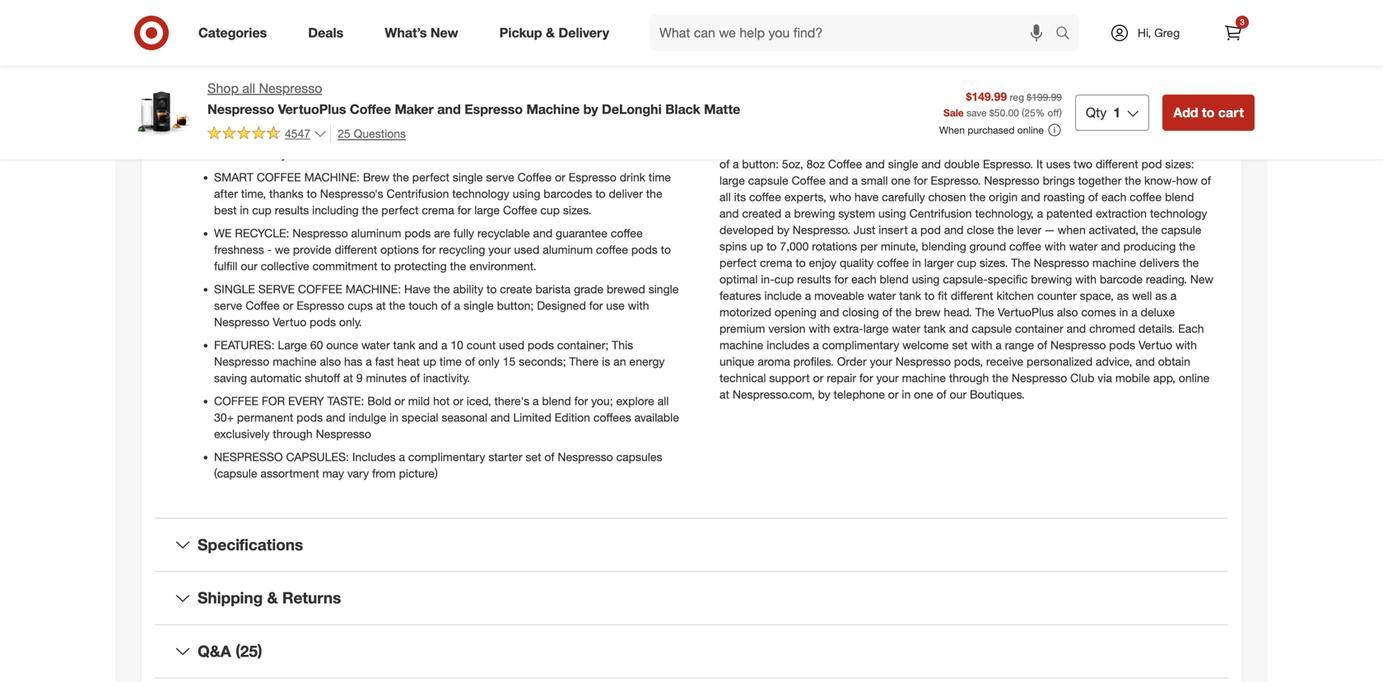 Task type: describe. For each thing, give the bounding box(es) containing it.
the left know-
[[1125, 173, 1141, 188]]

of down together
[[1088, 190, 1098, 204]]

the right deliver
[[646, 186, 662, 201]]

and down taste:
[[326, 410, 345, 425]]

container
[[1015, 321, 1063, 336]]

experience.
[[808, 124, 868, 138]]

to down options
[[381, 259, 391, 273]]

a down authentic
[[733, 157, 739, 171]]

lever
[[1017, 223, 1042, 237]]

version
[[768, 321, 806, 336]]

and up 'blending' at the top right of the page
[[944, 223, 964, 237]]

are
[[434, 226, 450, 240]]

space,
[[1080, 288, 1114, 303]]

together
[[1078, 173, 1122, 188]]

coffee down guarantee
[[596, 242, 628, 257]]

to inside versatile automatic coffee maker: vertuoplus deluxe makes both coffee and espresso in a variety of sizes:  5oz, 8oz coffee and single and double espresso. pour over ice to create your favorite iced coffee drinks.
[[232, 147, 243, 161]]

centrifusion inside smart coffee machine: brew the perfect single serve coffee or espresso drink time after time, thanks to nespresso's centrifusion technology using barcodes to deliver the best in cup results including the perfect crema for large coffee cup sizes.
[[386, 186, 449, 201]]

cup up capsule-
[[957, 256, 976, 270]]

at right sizes
[[1151, 140, 1161, 155]]

capsules:
[[286, 450, 349, 464]]

0 vertical spatial blend
[[1165, 190, 1194, 204]]

and down comes
[[1067, 321, 1086, 336]]

create inside single serve coffee machine: have the ability to create barista grade brewed single serve coffee or espresso cups at the touch of a single button; designed for use with nespresso vertuo pods only.
[[500, 282, 532, 296]]

with left extra-
[[809, 321, 830, 336]]

0 horizontal spatial one
[[891, 173, 910, 188]]

a inside single serve coffee machine: have the ability to create barista grade brewed single serve coffee or espresso cups at the touch of a single button; designed for use with nespresso vertuo pods only.
[[454, 298, 460, 313]]

used inside features: large 60 ounce water tank and a 10 count used pods container; this nespresso machine also has a fast heat up time of only 15 seconds; there is an energy saving automatic shutoff at 9 minutes of inactivity.
[[499, 338, 524, 352]]

the left origin
[[969, 190, 986, 204]]

the right have
[[434, 282, 450, 296]]

large
[[278, 338, 307, 352]]

image of nespresso vertuoplus coffee maker and espresso machine by delonghi black matte image
[[128, 79, 194, 145]]

2 vertical spatial using
[[912, 272, 940, 286]]

single down ability on the top left
[[464, 298, 494, 313]]

2 horizontal spatial tank
[[924, 321, 946, 336]]

time inside smart coffee machine: brew the perfect single serve coffee or espresso drink time after time, thanks to nespresso's centrifusion technology using barcodes to deliver the best in cup results including the perfect crema for large coffee cup sizes.
[[649, 170, 671, 184]]

(capsule
[[214, 466, 257, 481]]

nespresso's
[[320, 186, 383, 201]]

the right brew
[[393, 170, 409, 184]]

iced,
[[467, 394, 491, 408]]

of left only
[[465, 354, 475, 369]]

to left spins
[[661, 242, 671, 257]]

has
[[344, 354, 362, 369]]

double inside versatile automatic coffee maker: vertuoplus deluxe makes both coffee and espresso in a variety of sizes:  5oz, 8oz coffee and single and double espresso. pour over ice to create your favorite iced coffee drinks.
[[531, 130, 566, 145]]

a up profiles.
[[813, 338, 819, 352]]

and down head. in the right of the page
[[949, 321, 968, 336]]

including
[[312, 203, 359, 217]]

of down welcome
[[937, 387, 946, 402]]

1 horizontal spatial espresso.
[[931, 173, 981, 188]]

all inside "coffee for every taste: bold or mild hot or iced, there's a blend for you; explore all 30+ permanent pods and indulge in special seasonal and limited edition coffees available exclusively through nespresso"
[[658, 394, 669, 408]]

your right the order at right
[[870, 354, 892, 369]]

0 horizontal spatial online
[[1017, 124, 1044, 136]]

with up 'pods,'
[[971, 338, 992, 352]]

vertuoplus up 'offering'
[[856, 107, 911, 122]]

system
[[838, 206, 875, 221]]

also inside features: large 60 ounce water tank and a 10 count used pods container; this nespresso machine also has a fast heat up time of only 15 seconds; there is an energy saving automatic shutoff at 9 minutes of inactivity.
[[320, 354, 341, 369]]

de'longhi,
[[930, 107, 985, 122]]

cup down time,
[[252, 203, 272, 217]]

of down 'heat'
[[410, 371, 420, 385]]

nespresso inside we recycle: nespresso aluminum pods are fully recyclable and guarantee coffee freshness - we provide different options for recycling your used aluminum coffee pods to fulfill our collective commitment to protecting the environment.
[[292, 226, 348, 240]]

double inside "nespresso introduces the vertuoplus by de'longhi, with an all-new design and colors for the ultimate brewing experience. offering freshly brewed coffee with crema as well as delicious, authentic espresso, the vertuoplus coffee machine conveniently makes 4 cup sizes at the touch of a button: 5oz, 8oz coffee and single and double espresso. it uses two different pod sizes: large capsule coffee and a small one for espresso. nespresso brings together the know-how of all its coffee experts, who have carefully chosen the origin and roasting of each coffee blend and created a brewing system using centrifusion technology, a patented extraction technology developed by nespresso. just insert a pod and close the lever — when activated, the capsule spins up to 7,000 rotations per minute, blending ground coffee with water and producing the perfect crema to enjoy quality coffee in larger cup sizes. the nespresso machine delivers the optimal in-cup results for each blend using capsule-specific brewing with barcode reading. new features include a moveable water tank to fit different kitchen counter space, as well as a motorized opening and closing of the brew head. the vertuoplus also comes in a deluxe premium version with extra-large water tank and capsule container and chromed details. each machine includes a complimentary welcome set with a range of nespresso pods vertuo  with unique aroma profiles. order your nespresso pods, receive personalized advice, and obtain technical support or repair for your machine through the nespresso club via mobile app, online at nespresso.com, by telephone or in one of our boutiques."
[[944, 157, 980, 171]]

vertuo inside "nespresso introduces the vertuoplus by de'longhi, with an all-new design and colors for the ultimate brewing experience. offering freshly brewed coffee with crema as well as delicious, authentic espresso, the vertuoplus coffee machine conveniently makes 4 cup sizes at the touch of a button: 5oz, 8oz coffee and single and double espresso. it uses two different pod sizes: large capsule coffee and a small one for espresso. nespresso brings together the know-how of all its coffee experts, who have carefully chosen the origin and roasting of each coffee blend and created a brewing system using centrifusion technology, a patented extraction technology developed by nespresso. just insert a pod and close the lever — when activated, the capsule spins up to 7,000 rotations per minute, blending ground coffee with water and producing the perfect crema to enjoy quality coffee in larger cup sizes. the nespresso machine delivers the optimal in-cup results for each blend using capsule-specific brewing with barcode reading. new features include a moveable water tank to fit different kitchen counter space, as well as a motorized opening and closing of the brew head. the vertuoplus also comes in a deluxe premium version with extra-large water tank and capsule container and chromed details. each machine includes a complimentary welcome set with a range of nespresso pods vertuo  with unique aroma profiles. order your nespresso pods, receive personalized advice, and obtain technical support or repair for your machine through the nespresso club via mobile app, online at nespresso.com, by telephone or in one of our boutiques."
[[1139, 338, 1172, 352]]

using inside smart coffee machine: brew the perfect single serve coffee or espresso drink time after time, thanks to nespresso's centrifusion technology using barcodes to deliver the best in cup results including the perfect crema for large coffee cup sizes.
[[513, 186, 540, 201]]

barcodes
[[544, 186, 592, 201]]

save
[[966, 106, 987, 119]]

coffee up recyclable
[[503, 203, 537, 217]]

1 horizontal spatial pod
[[1142, 157, 1162, 171]]

rotations
[[812, 239, 857, 253]]

nespresso inside "coffee for every taste: bold or mild hot or iced, there's a blend for you; explore all 30+ permanent pods and indulge in special seasonal and limited edition coffees available exclusively through nespresso"
[[316, 427, 371, 441]]

makes inside "nespresso introduces the vertuoplus by de'longhi, with an all-new design and colors for the ultimate brewing experience. offering freshly brewed coffee with crema as well as delicious, authentic espresso, the vertuoplus coffee machine conveniently makes 4 cup sizes at the touch of a button: 5oz, 8oz coffee and single and double espresso. it uses two different pod sizes: large capsule coffee and a small one for espresso. nespresso brings together the know-how of all its coffee experts, who have carefully chosen the origin and roasting of each coffee blend and created a brewing system using centrifusion technology, a patented extraction technology developed by nespresso. just insert a pod and close the lever — when activated, the capsule spins up to 7,000 rotations per minute, blending ground coffee with water and producing the perfect crema to enjoy quality coffee in larger cup sizes. the nespresso machine delivers the optimal in-cup results for each blend using capsule-specific brewing with barcode reading. new features include a moveable water tank to fit different kitchen counter space, as well as a motorized opening and closing of the brew head. the vertuoplus also comes in a deluxe premium version with extra-large water tank and capsule container and chromed details. each machine includes a complimentary welcome set with a range of nespresso pods vertuo  with unique aroma profiles. order your nespresso pods, receive personalized advice, and obtain technical support or repair for your machine through the nespresso club via mobile app, online at nespresso.com, by telephone or in one of our boutiques."
[[1053, 140, 1087, 155]]

of down authentic
[[720, 157, 729, 171]]

1 vertical spatial each
[[851, 272, 876, 286]]

4547 link
[[207, 124, 327, 144]]

as up sizes
[[1131, 124, 1143, 138]]

crema inside smart coffee machine: brew the perfect single serve coffee or espresso drink time after time, thanks to nespresso's centrifusion technology using barcodes to deliver the best in cup results including the perfect crema for large coffee cup sizes.
[[422, 203, 454, 217]]

fast
[[375, 354, 394, 369]]

single inside versatile automatic coffee maker: vertuoplus deluxe makes both coffee and espresso in a variety of sizes:  5oz, 8oz coffee and single and double espresso. pour over ice to create your favorite iced coffee drinks.
[[475, 130, 505, 145]]

coffee down know-
[[1130, 190, 1162, 204]]

add to cart button
[[1163, 95, 1255, 131]]

to left deliver
[[595, 186, 606, 201]]

0 vertical spatial the
[[1011, 256, 1031, 270]]

to right thanks
[[307, 186, 317, 201]]

mild
[[408, 394, 430, 408]]

the down have
[[389, 298, 405, 313]]

nespresso up ultimate
[[720, 107, 775, 122]]

1 vertical spatial brewing
[[794, 206, 835, 221]]

cup down barcodes
[[540, 203, 560, 217]]

What can we help you find? suggestions appear below search field
[[650, 15, 1060, 51]]

what's new link
[[371, 15, 479, 51]]

when
[[1058, 223, 1086, 237]]

25 questions
[[338, 126, 406, 141]]

freshly
[[916, 124, 950, 138]]

2 vertical spatial brewing
[[1031, 272, 1072, 286]]

espresso. inside versatile automatic coffee maker: vertuoplus deluxe makes both coffee and espresso in a variety of sizes:  5oz, 8oz coffee and single and double espresso. pour over ice to create your favorite iced coffee drinks.
[[569, 130, 620, 145]]

specifications button
[[155, 519, 1228, 571]]

of down container
[[1037, 338, 1047, 352]]

also inside "nespresso introduces the vertuoplus by de'longhi, with an all-new design and colors for the ultimate brewing experience. offering freshly brewed coffee with crema as well as delicious, authentic espresso, the vertuoplus coffee machine conveniently makes 4 cup sizes at the touch of a button: 5oz, 8oz coffee and single and double espresso. it uses two different pod sizes: large capsule coffee and a small one for espresso. nespresso brings together the know-how of all its coffee experts, who have carefully chosen the origin and roasting of each coffee blend and created a brewing system using centrifusion technology, a patented extraction technology developed by nespresso. just insert a pod and close the lever — when activated, the capsule spins up to 7,000 rotations per minute, blending ground coffee with water and producing the perfect crema to enjoy quality coffee in larger cup sizes. the nespresso machine delivers the optimal in-cup results for each blend using capsule-specific brewing with barcode reading. new features include a moveable water tank to fit different kitchen counter space, as well as a motorized opening and closing of the brew head. the vertuoplus also comes in a deluxe premium version with extra-large water tank and capsule container and chromed details. each machine includes a complimentary welcome set with a range of nespresso pods vertuo  with unique aroma profiles. order your nespresso pods, receive personalized advice, and obtain technical support or repair for your machine through the nespresso club via mobile app, online at nespresso.com, by telephone or in one of our boutiques."
[[1057, 305, 1078, 319]]

0 vertical spatial crema
[[1057, 124, 1089, 138]]

or left the mild
[[394, 394, 405, 408]]

ice
[[214, 147, 229, 161]]

2 horizontal spatial espresso.
[[983, 157, 1033, 171]]

nespresso up 'counter'
[[1034, 256, 1089, 270]]

0 horizontal spatial pod
[[920, 223, 941, 237]]

2 vertical spatial large
[[863, 321, 889, 336]]

single inside "nespresso introduces the vertuoplus by de'longhi, with an all-new design and colors for the ultimate brewing experience. offering freshly brewed coffee with crema as well as delicious, authentic espresso, the vertuoplus coffee machine conveniently makes 4 cup sizes at the touch of a button: 5oz, 8oz coffee and single and double espresso. it uses two different pod sizes: large capsule coffee and a small one for espresso. nespresso brings together the know-how of all its coffee experts, who have carefully chosen the origin and roasting of each coffee blend and created a brewing system using centrifusion technology, a patented extraction technology developed by nespresso. just insert a pod and close the lever — when activated, the capsule spins up to 7,000 rotations per minute, blending ground coffee with water and producing the perfect crema to enjoy quality coffee in larger cup sizes. the nespresso machine delivers the optimal in-cup results for each blend using capsule-specific brewing with barcode reading. new features include a moveable water tank to fit different kitchen counter space, as well as a motorized opening and closing of the brew head. the vertuoplus also comes in a deluxe premium version with extra-large water tank and capsule container and chromed details. each machine includes a complimentary welcome set with a range of nespresso pods vertuo  with unique aroma profiles. order your nespresso pods, receive personalized advice, and obtain technical support or repair for your machine through the nespresso club via mobile app, online at nespresso.com, by telephone or in one of our boutiques."
[[888, 157, 918, 171]]

makes inside versatile automatic coffee maker: vertuoplus deluxe makes both coffee and espresso in a variety of sizes:  5oz, 8oz coffee and single and double espresso. pour over ice to create your favorite iced coffee drinks.
[[536, 114, 570, 128]]

coffee inside versatile automatic coffee maker: vertuoplus deluxe makes both coffee and espresso in a variety of sizes:  5oz, 8oz coffee and single and double espresso. pour over ice to create your favorite iced coffee drinks.
[[344, 114, 389, 128]]

machine down welcome
[[902, 371, 946, 385]]

of inside single serve coffee machine: have the ability to create barista grade brewed single serve coffee or espresso cups at the touch of a single button; designed for use with nespresso vertuo pods only.
[[441, 298, 451, 313]]

by inside shop all nespresso nespresso vertuoplus coffee maker and espresso machine by delonghi black matte
[[583, 101, 598, 117]]

touch inside single serve coffee machine: have the ability to create barista grade brewed single serve coffee or espresso cups at the touch of a single button; designed for use with nespresso vertuo pods only.
[[409, 298, 438, 313]]

sizes. inside smart coffee machine: brew the perfect single serve coffee or espresso drink time after time, thanks to nespresso's centrifusion technology using barcodes to deliver the best in cup results including the perfect crema for large coffee cup sizes.
[[563, 203, 591, 217]]

the inside we recycle: nespresso aluminum pods are fully recyclable and guarantee coffee freshness - we provide different options for recycling your used aluminum coffee pods to fulfill our collective commitment to protecting the environment.
[[450, 259, 466, 273]]

by up 7,000
[[777, 223, 789, 237]]

a up receive
[[996, 338, 1002, 352]]

7,000
[[780, 239, 809, 253]]

what's new
[[385, 25, 458, 41]]

in inside smart coffee machine: brew the perfect single serve coffee or espresso drink time after time, thanks to nespresso's centrifusion technology using barcodes to deliver the best in cup results including the perfect crema for large coffee cup sizes.
[[240, 203, 249, 217]]

machine: inside smart coffee machine: brew the perfect single serve coffee or espresso drink time after time, thanks to nespresso's centrifusion technology using barcodes to deliver the best in cup results including the perfect crema for large coffee cup sizes.
[[304, 170, 360, 184]]

-
[[267, 242, 272, 257]]

features:
[[214, 338, 275, 352]]

for inside "coffee for every taste: bold or mild hot or iced, there's a blend for you; explore all 30+ permanent pods and indulge in special seasonal and limited edition coffees available exclusively through nespresso"
[[574, 394, 588, 408]]

and up small
[[865, 157, 885, 171]]

delivery
[[558, 25, 609, 41]]

coffee up drinks.
[[415, 130, 449, 145]]

up inside features: large 60 ounce water tank and a 10 count used pods container; this nespresso machine also has a fast heat up time of only 15 seconds; there is an energy saving automatic shutoff at 9 minutes of inactivity.
[[423, 354, 436, 369]]

as down barcode
[[1117, 288, 1129, 303]]

1 horizontal spatial one
[[914, 387, 933, 402]]

shutoff
[[305, 371, 340, 385]]

obtain
[[1158, 354, 1190, 369]]

& for pickup
[[546, 25, 555, 41]]

unique
[[720, 354, 754, 369]]

%
[[1035, 106, 1045, 119]]

starter
[[488, 450, 522, 464]]

motorized
[[720, 305, 771, 319]]

or right telephone
[[888, 387, 899, 402]]

your inside versatile automatic coffee maker: vertuoplus deluxe makes both coffee and espresso in a variety of sizes:  5oz, 8oz coffee and single and double espresso. pour over ice to create your favorite iced coffee drinks.
[[281, 147, 304, 161]]

1 vertical spatial perfect
[[381, 203, 419, 217]]

in up chromed
[[1119, 305, 1128, 319]]

questions
[[354, 126, 406, 141]]

cup right the 4
[[1100, 140, 1119, 155]]

a left small
[[852, 173, 858, 188]]

5oz, inside "nespresso introduces the vertuoplus by de'longhi, with an all-new design and colors for the ultimate brewing experience. offering freshly brewed coffee with crema as well as delicious, authentic espresso, the vertuoplus coffee machine conveniently makes 4 cup sizes at the touch of a button: 5oz, 8oz coffee and single and double espresso. it uses two different pod sizes: large capsule coffee and a small one for espresso. nespresso brings together the know-how of all its coffee experts, who have carefully chosen the origin and roasting of each coffee blend and created a brewing system using centrifusion technology, a patented extraction technology developed by nespresso. just insert a pod and close the lever — when activated, the capsule spins up to 7,000 rotations per minute, blending ground coffee with water and producing the perfect crema to enjoy quality coffee in larger cup sizes. the nespresso machine delivers the optimal in-cup results for each blend using capsule-specific brewing with barcode reading. new features include a moveable water tank to fit different kitchen counter space, as well as a motorized opening and closing of the brew head. the vertuoplus also comes in a deluxe premium version with extra-large water tank and capsule container and chromed details. each machine includes a complimentary welcome set with a range of nespresso pods vertuo  with unique aroma profiles. order your nespresso pods, receive personalized advice, and obtain technical support or repair for your machine through the nespresso club via mobile app, online at nespresso.com, by telephone or in one of our boutiques."
[[782, 157, 803, 171]]

receive
[[986, 354, 1023, 369]]

quality
[[840, 256, 874, 270]]

kitchen
[[997, 288, 1034, 303]]

a up "lever"
[[1037, 206, 1043, 221]]

per
[[860, 239, 878, 253]]

freshness
[[214, 242, 264, 257]]

results inside smart coffee machine: brew the perfect single serve coffee or espresso drink time after time, thanks to nespresso's centrifusion technology using barcodes to deliver the best in cup results including the perfect crema for large coffee cup sizes.
[[275, 203, 309, 217]]

machine down when on the right top
[[938, 140, 982, 155]]

0 vertical spatial aluminum
[[351, 226, 401, 240]]

counter
[[1037, 288, 1077, 303]]

by up 'freshly'
[[915, 107, 927, 122]]

for inside smart coffee machine: brew the perfect single serve coffee or espresso drink time after time, thanks to nespresso's centrifusion technology using barcodes to deliver the best in cup results including the perfect crema for large coffee cup sizes.
[[457, 203, 471, 217]]

coffee up conveniently
[[995, 124, 1029, 138]]

as up the 4
[[1092, 124, 1104, 138]]

1 horizontal spatial crema
[[760, 256, 792, 270]]

complimentary inside "nespresso introduces the vertuoplus by de'longhi, with an all-new design and colors for the ultimate brewing experience. offering freshly brewed coffee with crema as well as delicious, authentic espresso, the vertuoplus coffee machine conveniently makes 4 cup sizes at the touch of a button: 5oz, 8oz coffee and single and double espresso. it uses two different pod sizes: large capsule coffee and a small one for espresso. nespresso brings together the know-how of all its coffee experts, who have carefully chosen the origin and roasting of each coffee blend and created a brewing system using centrifusion technology, a patented extraction technology developed by nespresso. just insert a pod and close the lever — when activated, the capsule spins up to 7,000 rotations per minute, blending ground coffee with water and producing the perfect crema to enjoy quality coffee in larger cup sizes. the nespresso machine delivers the optimal in-cup results for each blend using capsule-specific brewing with barcode reading. new features include a moveable water tank to fit different kitchen counter space, as well as a motorized opening and closing of the brew head. the vertuoplus also comes in a deluxe premium version with extra-large water tank and capsule container and chromed details. each machine includes a complimentary welcome set with a range of nespresso pods vertuo  with unique aroma profiles. order your nespresso pods, receive personalized advice, and obtain technical support or repair for your machine through the nespresso club via mobile app, online at nespresso.com, by telephone or in one of our boutiques."
[[822, 338, 899, 352]]

in right telephone
[[902, 387, 911, 402]]

inactivity.
[[423, 371, 470, 385]]

create inside versatile automatic coffee maker: vertuoplus deluxe makes both coffee and espresso in a variety of sizes:  5oz, 8oz coffee and single and double espresso. pour over ice to create your favorite iced coffee drinks.
[[246, 147, 278, 161]]

nespresso.com,
[[733, 387, 815, 402]]

0 vertical spatial brewing
[[764, 124, 805, 138]]

in inside versatile automatic coffee maker: vertuoplus deluxe makes both coffee and espresso in a variety of sizes:  5oz, 8oz coffee and single and double espresso. pour over ice to create your favorite iced coffee drinks.
[[264, 130, 273, 145]]

of inside versatile automatic coffee maker: vertuoplus deluxe makes both coffee and espresso in a variety of sizes:  5oz, 8oz coffee and single and double espresso. pour over ice to create your favorite iced coffee drinks.
[[323, 130, 333, 145]]

or down profiles.
[[813, 371, 824, 385]]

pods inside "coffee for every taste: bold or mild hot or iced, there's a blend for you; explore all 30+ permanent pods and indulge in special seasonal and limited edition coffees available exclusively through nespresso"
[[296, 410, 323, 425]]

0 horizontal spatial new
[[430, 25, 458, 41]]

uses
[[1046, 157, 1070, 171]]

conveniently
[[985, 140, 1050, 155]]

grade
[[574, 282, 603, 296]]

extra-
[[833, 321, 863, 336]]

water up welcome
[[892, 321, 920, 336]]

mobile
[[1115, 371, 1150, 385]]

machine down premium
[[720, 338, 763, 352]]

seconds;
[[519, 354, 566, 369]]

$149.99 reg $199.99 sale save $ 50.00 ( 25 % off )
[[943, 89, 1062, 119]]

profiles.
[[793, 354, 834, 369]]

and inside features: large 60 ounce water tank and a 10 count used pods container; this nespresso machine also has a fast heat up time of only 15 seconds; there is an energy saving automatic shutoff at 9 minutes of inactivity.
[[418, 338, 438, 352]]

the down the nespresso's
[[362, 203, 378, 217]]

pods inside "nespresso introduces the vertuoplus by de'longhi, with an all-new design and colors for the ultimate brewing experience. offering freshly brewed coffee with crema as well as delicious, authentic espresso, the vertuoplus coffee machine conveniently makes 4 cup sizes at the touch of a button: 5oz, 8oz coffee and single and double espresso. it uses two different pod sizes: large capsule coffee and a small one for espresso. nespresso brings together the know-how of all its coffee experts, who have carefully chosen the origin and roasting of each coffee blend and created a brewing system using centrifusion technology, a patented extraction technology developed by nespresso. just insert a pod and close the lever — when activated, the capsule spins up to 7,000 rotations per minute, blending ground coffee with water and producing the perfect crema to enjoy quality coffee in larger cup sizes. the nespresso machine delivers the optimal in-cup results for each blend using capsule-specific brewing with barcode reading. new features include a moveable water tank to fit different kitchen counter space, as well as a motorized opening and closing of the brew head. the vertuoplus also comes in a deluxe premium version with extra-large water tank and capsule container and chromed details. each machine includes a complimentary welcome set with a range of nespresso pods vertuo  with unique aroma profiles. order your nespresso pods, receive personalized advice, and obtain technical support or repair for your machine through the nespresso club via mobile app, online at nespresso.com, by telephone or in one of our boutiques."
[[1109, 338, 1135, 352]]

1 horizontal spatial tank
[[899, 288, 921, 303]]

a up opening
[[805, 288, 811, 303]]

large inside smart coffee machine: brew the perfect single serve coffee or espresso drink time after time, thanks to nespresso's centrifusion technology using barcodes to deliver the best in cup results including the perfect crema for large coffee cup sizes.
[[474, 203, 500, 217]]

roasting
[[1043, 190, 1085, 204]]

in-
[[761, 272, 774, 286]]

coffee down "lever"
[[1009, 239, 1041, 253]]

chosen
[[928, 190, 966, 204]]

button;
[[497, 298, 534, 313]]

a inside nespresso capsules: includes a complimentary starter set of nespresso capsules (capsule assortment may vary from picture)
[[399, 450, 405, 464]]

0 vertical spatial perfect
[[412, 170, 449, 184]]

brewed inside "nespresso introduces the vertuoplus by de'longhi, with an all-new design and colors for the ultimate brewing experience. offering freshly brewed coffee with crema as well as delicious, authentic espresso, the vertuoplus coffee machine conveniently makes 4 cup sizes at the touch of a button: 5oz, 8oz coffee and single and double espresso. it uses two different pod sizes: large capsule coffee and a small one for espresso. nespresso brings together the know-how of all its coffee experts, who have carefully chosen the origin and roasting of each coffee blend and created a brewing system using centrifusion technology, a patented extraction technology developed by nespresso. just insert a pod and close the lever — when activated, the capsule spins up to 7,000 rotations per minute, blending ground coffee with water and producing the perfect crema to enjoy quality coffee in larger cup sizes. the nespresso machine delivers the optimal in-cup results for each blend using capsule-specific brewing with barcode reading. new features include a moveable water tank to fit different kitchen counter space, as well as a motorized opening and closing of the brew head. the vertuoplus also comes in a deluxe premium version with extra-large water tank and capsule container and chromed details. each machine includes a complimentary welcome set with a range of nespresso pods vertuo  with unique aroma profiles. order your nespresso pods, receive personalized advice, and obtain technical support or repair for your machine through the nespresso club via mobile app, online at nespresso.com, by telephone or in one of our boutiques."
[[953, 124, 992, 138]]

permanent
[[237, 410, 293, 425]]

serve inside smart coffee machine: brew the perfect single serve coffee or espresso drink time after time, thanks to nespresso's centrifusion technology using barcodes to deliver the best in cup results including the perfect crema for large coffee cup sizes.
[[486, 170, 514, 184]]

and up pour
[[635, 114, 654, 128]]

1 vertical spatial 25
[[338, 126, 350, 141]]

cup up include
[[774, 272, 794, 286]]

assortment
[[260, 466, 319, 481]]

and down its
[[720, 206, 739, 221]]

minutes
[[366, 371, 407, 385]]

an inside "nespresso introduces the vertuoplus by de'longhi, with an all-new design and colors for the ultimate brewing experience. offering freshly brewed coffee with crema as well as delicious, authentic espresso, the vertuoplus coffee machine conveniently makes 4 cup sizes at the touch of a button: 5oz, 8oz coffee and single and double espresso. it uses two different pod sizes: large capsule coffee and a small one for espresso. nespresso brings together the know-how of all its coffee experts, who have carefully chosen the origin and roasting of each coffee blend and created a brewing system using centrifusion technology, a patented extraction technology developed by nespresso. just insert a pod and close the lever — when activated, the capsule spins up to 7,000 rotations per minute, blending ground coffee with water and producing the perfect crema to enjoy quality coffee in larger cup sizes. the nespresso machine delivers the optimal in-cup results for each blend using capsule-specific brewing with barcode reading. new features include a moveable water tank to fit different kitchen counter space, as well as a motorized opening and closing of the brew head. the vertuoplus also comes in a deluxe premium version with extra-large water tank and capsule container and chromed details. each machine includes a complimentary welcome set with a range of nespresso pods vertuo  with unique aroma profiles. order your nespresso pods, receive personalized advice, and obtain technical support or repair for your machine through the nespresso club via mobile app, online at nespresso.com, by telephone or in one of our boutiques."
[[1013, 107, 1025, 122]]

the up experience. in the right top of the page
[[836, 107, 852, 122]]

1 vertical spatial using
[[878, 206, 906, 221]]

designed
[[537, 298, 586, 313]]

blend inside "coffee for every taste: bold or mild hot or iced, there's a blend for you; explore all 30+ permanent pods and indulge in special seasonal and limited edition coffees available exclusively through nespresso"
[[542, 394, 571, 408]]

there's
[[494, 394, 529, 408]]

8oz inside "nespresso introduces the vertuoplus by de'longhi, with an all-new design and colors for the ultimate brewing experience. offering freshly brewed coffee with crema as well as delicious, authentic espresso, the vertuoplus coffee machine conveniently makes 4 cup sizes at the touch of a button: 5oz, 8oz coffee and single and double espresso. it uses two different pod sizes: large capsule coffee and a small one for espresso. nespresso brings together the know-how of all its coffee experts, who have carefully chosen the origin and roasting of each coffee blend and created a brewing system using centrifusion technology, a patented extraction technology developed by nespresso. just insert a pod and close the lever — when activated, the capsule spins up to 7,000 rotations per minute, blending ground coffee with water and producing the perfect crema to enjoy quality coffee in larger cup sizes. the nespresso machine delivers the optimal in-cup results for each blend using capsule-specific brewing with barcode reading. new features include a moveable water tank to fit different kitchen counter space, as well as a motorized opening and closing of the brew head. the vertuoplus also comes in a deluxe premium version with extra-large water tank and capsule container and chromed details. each machine includes a complimentary welcome set with a range of nespresso pods vertuo  with unique aroma profiles. order your nespresso pods, receive personalized advice, and obtain technical support or repair for your machine through the nespresso club via mobile app, online at nespresso.com, by telephone or in one of our boutiques."
[[806, 157, 825, 171]]

through inside "coffee for every taste: bold or mild hot or iced, there's a blend for you; explore all 30+ permanent pods and indulge in special seasonal and limited edition coffees available exclusively through nespresso"
[[273, 427, 313, 441]]

& for shipping
[[267, 589, 278, 608]]

coffee inside shop all nespresso nespresso vertuoplus coffee maker and espresso machine by delonghi black matte
[[350, 101, 391, 117]]

coffee up barcodes
[[518, 170, 552, 184]]

support
[[769, 371, 810, 385]]

2 vertical spatial different
[[951, 288, 993, 303]]

nespresso up 'personalized'
[[1050, 338, 1106, 352]]

every
[[288, 394, 324, 408]]

hot
[[433, 394, 450, 408]]

coffee down minute,
[[877, 256, 909, 270]]

pods up options
[[405, 226, 431, 240]]

and left colors
[[1107, 107, 1126, 122]]

2 horizontal spatial different
[[1096, 157, 1138, 171]]

a inside "coffee for every taste: bold or mild hot or iced, there's a blend for you; explore all 30+ permanent pods and indulge in special seasonal and limited edition coffees available exclusively through nespresso"
[[533, 394, 539, 408]]

a down the experts,
[[785, 206, 791, 221]]

edition
[[555, 410, 590, 425]]

limited
[[513, 410, 551, 425]]

water inside features: large 60 ounce water tank and a 10 count used pods container; this nespresso machine also has a fast heat up time of only 15 seconds; there is an energy saving automatic shutoff at 9 minutes of inactivity.
[[361, 338, 390, 352]]

and inside shop all nespresso nespresso vertuoplus coffee maker and espresso machine by delonghi black matte
[[437, 101, 461, 117]]

close
[[967, 223, 994, 237]]

results inside "nespresso introduces the vertuoplus by de'longhi, with an all-new design and colors for the ultimate brewing experience. offering freshly brewed coffee with crema as well as delicious, authentic espresso, the vertuoplus coffee machine conveniently makes 4 cup sizes at the touch of a button: 5oz, 8oz coffee and single and double espresso. it uses two different pod sizes: large capsule coffee and a small one for espresso. nespresso brings together the know-how of all its coffee experts, who have carefully chosen the origin and roasting of each coffee blend and created a brewing system using centrifusion technology, a patented extraction technology developed by nespresso. just insert a pod and close the lever — when activated, the capsule spins up to 7,000 rotations per minute, blending ground coffee with water and producing the perfect crema to enjoy quality coffee in larger cup sizes. the nespresso machine delivers the optimal in-cup results for each blend using capsule-specific brewing with barcode reading. new features include a moveable water tank to fit different kitchen counter space, as well as a motorized opening and closing of the brew head. the vertuoplus also comes in a deluxe premium version with extra-large water tank and capsule container and chromed details. each machine includes a complimentary welcome set with a range of nespresso pods vertuo  with unique aroma profiles. order your nespresso pods, receive personalized advice, and obtain technical support or repair for your machine through the nespresso club via mobile app, online at nespresso.com, by telephone or in one of our boutiques."
[[797, 272, 831, 286]]

and down moveable
[[820, 305, 839, 319]]

shipping
[[198, 589, 263, 608]]

3 link
[[1215, 15, 1251, 51]]

all inside "nespresso introduces the vertuoplus by de'longhi, with an all-new design and colors for the ultimate brewing experience. offering freshly brewed coffee with crema as well as delicious, authentic espresso, the vertuoplus coffee machine conveniently makes 4 cup sizes at the touch of a button: 5oz, 8oz coffee and single and double espresso. it uses two different pod sizes: large capsule coffee and a small one for espresso. nespresso brings together the know-how of all its coffee experts, who have carefully chosen the origin and roasting of each coffee blend and created a brewing system using centrifusion technology, a patented extraction technology developed by nespresso. just insert a pod and close the lever — when activated, the capsule spins up to 7,000 rotations per minute, blending ground coffee with water and producing the perfect crema to enjoy quality coffee in larger cup sizes. the nespresso machine delivers the optimal in-cup results for each blend using capsule-specific brewing with barcode reading. new features include a moveable water tank to fit different kitchen counter space, as well as a motorized opening and closing of the brew head. the vertuoplus also comes in a deluxe premium version with extra-large water tank and capsule container and chromed details. each machine includes a complimentary welcome set with a range of nespresso pods vertuo  with unique aroma profiles. order your nespresso pods, receive personalized advice, and obtain technical support or repair for your machine through the nespresso club via mobile app, online at nespresso.com, by telephone or in one of our boutiques."
[[720, 190, 731, 204]]

nespresso capsules: includes a complimentary starter set of nespresso capsules (capsule assortment may vary from picture)
[[214, 450, 662, 481]]

with up when purchased online
[[988, 107, 1010, 122]]

and down there's
[[491, 410, 510, 425]]

pickup
[[499, 25, 542, 41]]

nespresso up automatic
[[259, 80, 322, 96]]

to down 7,000
[[796, 256, 806, 270]]

button:
[[742, 157, 779, 171]]

fit
[[938, 288, 948, 303]]

at inside features: large 60 ounce water tank and a 10 count used pods container; this nespresso machine also has a fast heat up time of only 15 seconds; there is an energy saving automatic shutoff at 9 minutes of inactivity.
[[343, 371, 353, 385]]

includes
[[352, 450, 396, 464]]

5oz, inside versatile automatic coffee maker: vertuoplus deluxe makes both coffee and espresso in a variety of sizes:  5oz, 8oz coffee and single and double espresso. pour over ice to create your favorite iced coffee drinks.
[[369, 130, 390, 145]]

vertuoplus down kitchen
[[998, 305, 1054, 319]]

1 vertical spatial the
[[975, 305, 995, 319]]

coffee up the experts,
[[792, 173, 826, 188]]

$149.99
[[966, 89, 1007, 104]]

technology inside smart coffee machine: brew the perfect single serve coffee or espresso drink time after time, thanks to nespresso's centrifusion technology using barcodes to deliver the best in cup results including the perfect crema for large coffee cup sizes.
[[452, 186, 509, 201]]

1 vertical spatial blend
[[880, 272, 909, 286]]

for up telephone
[[859, 371, 873, 385]]

in left larger
[[912, 256, 921, 270]]



Task type: locate. For each thing, give the bounding box(es) containing it.
by right the machine
[[583, 101, 598, 117]]

0 vertical spatial espresso.
[[569, 130, 620, 145]]

2 horizontal spatial crema
[[1057, 124, 1089, 138]]

guarantee
[[556, 226, 608, 240]]

comes
[[1081, 305, 1116, 319]]

just
[[854, 223, 875, 237]]

0 vertical spatial complimentary
[[822, 338, 899, 352]]

1 horizontal spatial 5oz,
[[782, 157, 803, 171]]

4
[[1090, 140, 1096, 155]]

coffee inside "coffee for every taste: bold or mild hot or iced, there's a blend for you; explore all 30+ permanent pods and indulge in special seasonal and limited edition coffees available exclusively through nespresso"
[[214, 394, 258, 408]]

favorite
[[307, 147, 345, 161]]

espresso,
[[771, 140, 821, 155]]

2 horizontal spatial capsule
[[1161, 223, 1201, 237]]

through inside "nespresso introduces the vertuoplus by de'longhi, with an all-new design and colors for the ultimate brewing experience. offering freshly brewed coffee with crema as well as delicious, authentic espresso, the vertuoplus coffee machine conveniently makes 4 cup sizes at the touch of a button: 5oz, 8oz coffee and single and double espresso. it uses two different pod sizes: large capsule coffee and a small one for espresso. nespresso brings together the know-how of all its coffee experts, who have carefully chosen the origin and roasting of each coffee blend and created a brewing system using centrifusion technology, a patented extraction technology developed by nespresso. just insert a pod and close the lever — when activated, the capsule spins up to 7,000 rotations per minute, blending ground coffee with water and producing the perfect crema to enjoy quality coffee in larger cup sizes. the nespresso machine delivers the optimal in-cup results for each blend using capsule-specific brewing with barcode reading. new features include a moveable water tank to fit different kitchen counter space, as well as a motorized opening and closing of the brew head. the vertuoplus also comes in a deluxe premium version with extra-large water tank and capsule container and chromed details. each machine includes a complimentary welcome set with a range of nespresso pods vertuo  with unique aroma profiles. order your nespresso pods, receive personalized advice, and obtain technical support or repair for your machine through the nespresso club via mobile app, online at nespresso.com, by telephone or in one of our boutiques."
[[949, 371, 989, 385]]

nespresso down edition
[[558, 450, 613, 464]]

at inside single serve coffee machine: have the ability to create barista grade brewed single serve coffee or espresso cups at the touch of a single button; designed for use with nespresso vertuo pods only.
[[376, 298, 386, 313]]

the up boutiques.
[[992, 371, 1008, 385]]

coffee inside single serve coffee machine: have the ability to create barista grade brewed single serve coffee or espresso cups at the touch of a single button; designed for use with nespresso vertuo pods only.
[[245, 298, 280, 313]]

or
[[555, 170, 565, 184], [283, 298, 293, 313], [813, 371, 824, 385], [888, 387, 899, 402], [394, 394, 405, 408], [453, 394, 463, 408]]

pour
[[623, 130, 647, 145]]

0 vertical spatial up
[[750, 239, 763, 253]]

count
[[467, 338, 496, 352]]

0 horizontal spatial centrifusion
[[386, 186, 449, 201]]

1 vertical spatial crema
[[422, 203, 454, 217]]

crema down design
[[1057, 124, 1089, 138]]

set inside "nespresso introduces the vertuoplus by de'longhi, with an all-new design and colors for the ultimate brewing experience. offering freshly brewed coffee with crema as well as delicious, authentic espresso, the vertuoplus coffee machine conveniently makes 4 cup sizes at the touch of a button: 5oz, 8oz coffee and single and double espresso. it uses two different pod sizes: large capsule coffee and a small one for espresso. nespresso brings together the know-how of all its coffee experts, who have carefully chosen the origin and roasting of each coffee blend and created a brewing system using centrifusion technology, a patented extraction technology developed by nespresso. just insert a pod and close the lever — when activated, the capsule spins up to 7,000 rotations per minute, blending ground coffee with water and producing the perfect crema to enjoy quality coffee in larger cup sizes. the nespresso machine delivers the optimal in-cup results for each blend using capsule-specific brewing with barcode reading. new features include a moveable water tank to fit different kitchen counter space, as well as a motorized opening and closing of the brew head. the vertuoplus also comes in a deluxe premium version with extra-large water tank and capsule container and chromed details. each machine includes a complimentary welcome set with a range of nespresso pods vertuo  with unique aroma profiles. order your nespresso pods, receive personalized advice, and obtain technical support or repair for your machine through the nespresso club via mobile app, online at nespresso.com, by telephone or in one of our boutiques."
[[952, 338, 968, 352]]

this
[[612, 338, 633, 352]]

1 vertical spatial up
[[423, 354, 436, 369]]

25 inside $149.99 reg $199.99 sale save $ 50.00 ( 25 % off )
[[1024, 106, 1035, 119]]

all inside shop all nespresso nespresso vertuoplus coffee maker and espresso machine by delonghi black matte
[[242, 80, 255, 96]]

perfect up options
[[381, 203, 419, 217]]

espresso. down conveniently
[[983, 157, 1033, 171]]

1 vertical spatial vertuo
[[1139, 338, 1172, 352]]

coffee inside smart coffee machine: brew the perfect single serve coffee or espresso drink time after time, thanks to nespresso's centrifusion technology using barcodes to deliver the best in cup results including the perfect crema for large coffee cup sizes.
[[257, 170, 301, 184]]

0 horizontal spatial serve
[[214, 298, 242, 313]]

double down the machine
[[531, 130, 566, 145]]

nespresso inside features: large 60 ounce water tank and a 10 count used pods container; this nespresso machine also has a fast heat up time of only 15 seconds; there is an energy saving automatic shutoff at 9 minutes of inactivity.
[[214, 354, 269, 369]]

1 horizontal spatial new
[[1190, 272, 1213, 286]]

espresso inside smart coffee machine: brew the perfect single serve coffee or espresso drink time after time, thanks to nespresso's centrifusion technology using barcodes to deliver the best in cup results including the perfect crema for large coffee cup sizes.
[[569, 170, 616, 184]]

for up edition
[[574, 394, 588, 408]]

for down the grade
[[589, 298, 603, 313]]

time inside features: large 60 ounce water tank and a 10 count used pods container; this nespresso machine also has a fast heat up time of only 15 seconds; there is an energy saving automatic shutoff at 9 minutes of inactivity.
[[439, 354, 462, 369]]

the up producing
[[1142, 223, 1158, 237]]

1 horizontal spatial well
[[1132, 288, 1152, 303]]

complimentary up "picture)"
[[408, 450, 485, 464]]

0 horizontal spatial brewed
[[607, 282, 645, 296]]

0 horizontal spatial sizes.
[[563, 203, 591, 217]]

machine: down favorite
[[304, 170, 360, 184]]

for up moveable
[[834, 272, 848, 286]]

blending
[[922, 239, 966, 253]]

automatic
[[250, 371, 302, 385]]

for inside single serve coffee machine: have the ability to create barista grade brewed single serve coffee or espresso cups at the touch of a single button; designed for use with nespresso vertuo pods only.
[[589, 298, 603, 313]]

serve inside single serve coffee machine: have the ability to create barista grade brewed single serve coffee or espresso cups at the touch of a single button; designed for use with nespresso vertuo pods only.
[[214, 298, 242, 313]]

0 vertical spatial tank
[[899, 288, 921, 303]]

1 horizontal spatial aluminum
[[543, 242, 593, 257]]

0 horizontal spatial up
[[423, 354, 436, 369]]

0 horizontal spatial touch
[[409, 298, 438, 313]]

the down recycling
[[450, 259, 466, 273]]

1 vertical spatial also
[[320, 354, 341, 369]]

our inside we recycle: nespresso aluminum pods are fully recyclable and guarantee coffee freshness - we provide different options for recycling your used aluminum coffee pods to fulfill our collective commitment to protecting the environment.
[[241, 259, 258, 273]]

small
[[861, 173, 888, 188]]

set right starter
[[526, 450, 541, 464]]

2 vertical spatial all
[[658, 394, 669, 408]]

through down 'pods,'
[[949, 371, 989, 385]]

1 horizontal spatial using
[[878, 206, 906, 221]]

1 vertical spatial espresso.
[[983, 157, 1033, 171]]

1 vertical spatial one
[[914, 387, 933, 402]]

nespresso inside nespresso capsules: includes a complimentary starter set of nespresso capsules (capsule assortment may vary from picture)
[[558, 450, 613, 464]]

0 horizontal spatial vertuo
[[273, 315, 306, 329]]

1 horizontal spatial capsule
[[972, 321, 1012, 336]]

1 horizontal spatial brewed
[[953, 124, 992, 138]]

for up 'carefully'
[[914, 173, 927, 188]]

online down obtain
[[1179, 371, 1210, 385]]

0 horizontal spatial all
[[242, 80, 255, 96]]

your
[[281, 147, 304, 161], [488, 242, 511, 257], [870, 354, 892, 369], [876, 371, 899, 385]]

ability
[[453, 282, 483, 296]]

nespresso down 'personalized'
[[1012, 371, 1067, 385]]

brewed down save
[[953, 124, 992, 138]]

2 vertical spatial perfect
[[720, 256, 757, 270]]

of right how
[[1201, 173, 1211, 188]]

pickup & delivery
[[499, 25, 609, 41]]

the right head. in the right of the page
[[975, 305, 995, 319]]

tank down brew
[[924, 321, 946, 336]]

crema up are
[[422, 203, 454, 217]]

or inside single serve coffee machine: have the ability to create barista grade brewed single serve coffee or espresso cups at the touch of a single button; designed for use with nespresso vertuo pods only.
[[283, 298, 293, 313]]

at left 9
[[343, 371, 353, 385]]

1 vertical spatial centrifusion
[[909, 206, 972, 221]]

bold
[[367, 394, 391, 408]]

0 vertical spatial sizes.
[[563, 203, 591, 217]]

machine inside features: large 60 ounce water tank and a 10 count used pods container; this nespresso machine also has a fast heat up time of only 15 seconds; there is an energy saving automatic shutoff at 9 minutes of inactivity.
[[273, 354, 317, 369]]

1 vertical spatial results
[[797, 272, 831, 286]]

have
[[854, 190, 879, 204]]

and down 'freshly'
[[921, 157, 941, 171]]

vertuo
[[273, 315, 306, 329], [1139, 338, 1172, 352]]

1 horizontal spatial centrifusion
[[909, 206, 972, 221]]

0 vertical spatial capsule
[[748, 173, 788, 188]]

of inside nespresso capsules: includes a complimentary starter set of nespresso capsules (capsule assortment may vary from picture)
[[544, 450, 554, 464]]

details
[[198, 41, 249, 60]]

machine: inside single serve coffee machine: have the ability to create barista grade brewed single serve coffee or espresso cups at the touch of a single button; designed for use with nespresso vertuo pods only.
[[346, 282, 401, 296]]

nespresso up origin
[[984, 173, 1040, 188]]

also up shutoff
[[320, 354, 341, 369]]

different
[[1096, 157, 1138, 171], [335, 242, 377, 257], [951, 288, 993, 303]]

1 horizontal spatial through
[[949, 371, 989, 385]]

0 vertical spatial makes
[[536, 114, 570, 128]]

50.00
[[994, 106, 1019, 119]]

and up 'heat'
[[418, 338, 438, 352]]

0 vertical spatial results
[[275, 203, 309, 217]]

in down the bold
[[390, 410, 398, 425]]

of up '10'
[[441, 298, 451, 313]]

our inside "nespresso introduces the vertuoplus by de'longhi, with an all-new design and colors for the ultimate brewing experience. offering freshly brewed coffee with crema as well as delicious, authentic espresso, the vertuoplus coffee machine conveniently makes 4 cup sizes at the touch of a button: 5oz, 8oz coffee and single and double espresso. it uses two different pod sizes: large capsule coffee and a small one for espresso. nespresso brings together the know-how of all its coffee experts, who have carefully chosen the origin and roasting of each coffee blend and created a brewing system using centrifusion technology, a patented extraction technology developed by nespresso. just insert a pod and close the lever — when activated, the capsule spins up to 7,000 rotations per minute, blending ground coffee with water and producing the perfect crema to enjoy quality coffee in larger cup sizes. the nespresso machine delivers the optimal in-cup results for each blend using capsule-specific brewing with barcode reading. new features include a moveable water tank to fit different kitchen counter space, as well as a motorized opening and closing of the brew head. the vertuoplus also comes in a deluxe premium version with extra-large water tank and capsule container and chromed details. each machine includes a complimentary welcome set with a range of nespresso pods vertuo  with unique aroma profiles. order your nespresso pods, receive personalized advice, and obtain technical support or repair for your machine through the nespresso club via mobile app, online at nespresso.com, by telephone or in one of our boutiques."
[[950, 387, 967, 402]]

developed
[[720, 223, 774, 237]]

2 vertical spatial capsule
[[972, 321, 1012, 336]]

1 vertical spatial capsule
[[1161, 223, 1201, 237]]

sizes: up the iced
[[336, 130, 365, 145]]

vertuoplus inside shop all nespresso nespresso vertuoplus coffee maker and espresso machine by delonghi black matte
[[278, 101, 346, 117]]

espresso inside single serve coffee machine: have the ability to create barista grade brewed single serve coffee or espresso cups at the touch of a single button; designed for use with nespresso vertuo pods only.
[[297, 298, 344, 313]]

sizes: inside "nespresso introduces the vertuoplus by de'longhi, with an all-new design and colors for the ultimate brewing experience. offering freshly brewed coffee with crema as well as delicious, authentic espresso, the vertuoplus coffee machine conveniently makes 4 cup sizes at the touch of a button: 5oz, 8oz coffee and single and double espresso. it uses two different pod sizes: large capsule coffee and a small one for espresso. nespresso brings together the know-how of all its coffee experts, who have carefully chosen the origin and roasting of each coffee blend and created a brewing system using centrifusion technology, a patented extraction technology developed by nespresso. just insert a pod and close the lever — when activated, the capsule spins up to 7,000 rotations per minute, blending ground coffee with water and producing the perfect crema to enjoy quality coffee in larger cup sizes. the nespresso machine delivers the optimal in-cup results for each blend using capsule-specific brewing with barcode reading. new features include a moveable water tank to fit different kitchen counter space, as well as a motorized opening and closing of the brew head. the vertuoplus also comes in a deluxe premium version with extra-large water tank and capsule container and chromed details. each machine includes a complimentary welcome set with a range of nespresso pods vertuo  with unique aroma profiles. order your nespresso pods, receive personalized advice, and obtain technical support or repair for your machine through the nespresso club via mobile app, online at nespresso.com, by telephone or in one of our boutiques."
[[1165, 157, 1194, 171]]

barista
[[535, 282, 571, 296]]

its
[[734, 190, 746, 204]]

0 vertical spatial each
[[1101, 190, 1126, 204]]

protecting
[[394, 259, 447, 273]]

pods inside single serve coffee machine: have the ability to create barista grade brewed single serve coffee or espresso cups at the touch of a single button; designed for use with nespresso vertuo pods only.
[[310, 315, 336, 329]]

pods inside features: large 60 ounce water tank and a 10 count used pods container; this nespresso machine also has a fast heat up time of only 15 seconds; there is an energy saving automatic shutoff at 9 minutes of inactivity.
[[528, 338, 554, 352]]

perfect inside "nespresso introduces the vertuoplus by de'longhi, with an all-new design and colors for the ultimate brewing experience. offering freshly brewed coffee with crema as well as delicious, authentic espresso, the vertuoplus coffee machine conveniently makes 4 cup sizes at the touch of a button: 5oz, 8oz coffee and single and double espresso. it uses two different pod sizes: large capsule coffee and a small one for espresso. nespresso brings together the know-how of all its coffee experts, who have carefully chosen the origin and roasting of each coffee blend and created a brewing system using centrifusion technology, a patented extraction technology developed by nespresso. just insert a pod and close the lever — when activated, the capsule spins up to 7,000 rotations per minute, blending ground coffee with water and producing the perfect crema to enjoy quality coffee in larger cup sizes. the nespresso machine delivers the optimal in-cup results for each blend using capsule-specific brewing with barcode reading. new features include a moveable water tank to fit different kitchen counter space, as well as a motorized opening and closing of the brew head. the vertuoplus also comes in a deluxe premium version with extra-large water tank and capsule container and chromed details. each machine includes a complimentary welcome set with a range of nespresso pods vertuo  with unique aroma profiles. order your nespresso pods, receive personalized advice, and obtain technical support or repair for your machine through the nespresso club via mobile app, online at nespresso.com, by telephone or in one of our boutiques."
[[720, 256, 757, 270]]

coffee down deliver
[[611, 226, 643, 240]]

1 horizontal spatial all
[[658, 394, 669, 408]]

8oz inside versatile automatic coffee maker: vertuoplus deluxe makes both coffee and espresso in a variety of sizes:  5oz, 8oz coffee and single and double espresso. pour over ice to create your favorite iced coffee drinks.
[[393, 130, 411, 145]]

sizes: up how
[[1165, 157, 1194, 171]]

sizes. inside "nespresso introduces the vertuoplus by de'longhi, with an all-new design and colors for the ultimate brewing experience. offering freshly brewed coffee with crema as well as delicious, authentic espresso, the vertuoplus coffee machine conveniently makes 4 cup sizes at the touch of a button: 5oz, 8oz coffee and single and double espresso. it uses two different pod sizes: large capsule coffee and a small one for espresso. nespresso brings together the know-how of all its coffee experts, who have carefully chosen the origin and roasting of each coffee blend and created a brewing system using centrifusion technology, a patented extraction technology developed by nespresso. just insert a pod and close the lever — when activated, the capsule spins up to 7,000 rotations per minute, blending ground coffee with water and producing the perfect crema to enjoy quality coffee in larger cup sizes. the nespresso machine delivers the optimal in-cup results for each blend using capsule-specific brewing with barcode reading. new features include a moveable water tank to fit different kitchen counter space, as well as a motorized opening and closing of the brew head. the vertuoplus also comes in a deluxe premium version with extra-large water tank and capsule container and chromed details. each machine includes a complimentary welcome set with a range of nespresso pods vertuo  with unique aroma profiles. order your nespresso pods, receive personalized advice, and obtain technical support or repair for your machine through the nespresso club via mobile app, online at nespresso.com, by telephone or in one of our boutiques."
[[980, 256, 1008, 270]]

or inside smart coffee machine: brew the perfect single serve coffee or espresso drink time after time, thanks to nespresso's centrifusion technology using barcodes to deliver the best in cup results including the perfect crema for large coffee cup sizes.
[[555, 170, 565, 184]]

different inside we recycle: nespresso aluminum pods are fully recyclable and guarantee coffee freshness - we provide different options for recycling your used aluminum coffee pods to fulfill our collective commitment to protecting the environment.
[[335, 242, 377, 257]]

0 vertical spatial using
[[513, 186, 540, 201]]

saving
[[214, 371, 247, 385]]

aluminum up options
[[351, 226, 401, 240]]

to left 7,000
[[766, 239, 777, 253]]

espresso
[[214, 130, 261, 145]]

water up closing
[[867, 288, 896, 303]]

deluxe
[[497, 114, 533, 128]]

0 vertical spatial set
[[952, 338, 968, 352]]

a up limited on the left of page
[[533, 394, 539, 408]]

collective
[[261, 259, 309, 273]]

to left fit
[[925, 288, 935, 303]]

pods down deliver
[[631, 242, 658, 257]]

range
[[1005, 338, 1034, 352]]

aluminum down guarantee
[[543, 242, 593, 257]]

to right ability on the top left
[[487, 282, 497, 296]]

ground
[[970, 239, 1006, 253]]

1 vertical spatial sizes:
[[1165, 157, 1194, 171]]

advice,
[[1096, 354, 1132, 369]]

0 vertical spatial sizes:
[[336, 130, 365, 145]]

technology down how
[[1150, 206, 1207, 221]]

0 horizontal spatial espresso
[[297, 298, 344, 313]]

up right 'heat'
[[423, 354, 436, 369]]

1 horizontal spatial technology
[[1150, 206, 1207, 221]]

aroma
[[758, 354, 790, 369]]

add
[[1173, 104, 1198, 120]]

categories link
[[184, 15, 287, 51]]

for inside we recycle: nespresso aluminum pods are fully recyclable and guarantee coffee freshness - we provide different options for recycling your used aluminum coffee pods to fulfill our collective commitment to protecting the environment.
[[422, 242, 436, 257]]

capsule
[[748, 173, 788, 188], [1161, 223, 1201, 237], [972, 321, 1012, 336]]

0 horizontal spatial each
[[851, 272, 876, 286]]

online inside "nespresso introduces the vertuoplus by de'longhi, with an all-new design and colors for the ultimate brewing experience. offering freshly brewed coffee with crema as well as delicious, authentic espresso, the vertuoplus coffee machine conveniently makes 4 cup sizes at the touch of a button: 5oz, 8oz coffee and single and double espresso. it uses two different pod sizes: large capsule coffee and a small one for espresso. nespresso brings together the know-how of all its coffee experts, who have carefully chosen the origin and roasting of each coffee blend and created a brewing system using centrifusion technology, a patented extraction technology developed by nespresso. just insert a pod and close the lever — when activated, the capsule spins up to 7,000 rotations per minute, blending ground coffee with water and producing the perfect crema to enjoy quality coffee in larger cup sizes. the nespresso machine delivers the optimal in-cup results for each blend using capsule-specific brewing with barcode reading. new features include a moveable water tank to fit different kitchen counter space, as well as a motorized opening and closing of the brew head. the vertuoplus also comes in a deluxe premium version with extra-large water tank and capsule container and chromed details. each machine includes a complimentary welcome set with a range of nespresso pods vertuo  with unique aroma profiles. order your nespresso pods, receive personalized advice, and obtain technical support or repair for your machine through the nespresso club via mobile app, online at nespresso.com, by telephone or in one of our boutiques."
[[1179, 371, 1210, 385]]

who
[[830, 190, 851, 204]]

set inside nespresso capsules: includes a complimentary starter set of nespresso capsules (capsule assortment may vary from picture)
[[526, 450, 541, 464]]

to inside the add to cart button
[[1202, 104, 1215, 120]]

pickup & delivery link
[[485, 15, 630, 51]]

the down technology,
[[997, 223, 1014, 237]]

to inside single serve coffee machine: have the ability to create barista grade brewed single serve coffee or espresso cups at the touch of a single button; designed for use with nespresso vertuo pods only.
[[487, 282, 497, 296]]

available
[[634, 410, 679, 425]]

espresso up only.
[[297, 298, 344, 313]]

by down repair at the bottom right of page
[[818, 387, 830, 402]]

single inside smart coffee machine: brew the perfect single serve coffee or espresso drink time after time, thanks to nespresso's centrifusion technology using barcodes to deliver the best in cup results including the perfect crema for large coffee cup sizes.
[[453, 170, 483, 184]]

patented
[[1046, 206, 1093, 221]]

1 horizontal spatial blend
[[880, 272, 909, 286]]

versatile
[[214, 114, 273, 128]]

pods
[[405, 226, 431, 240], [631, 242, 658, 257], [310, 315, 336, 329], [1109, 338, 1135, 352], [528, 338, 554, 352], [296, 410, 323, 425]]

capsule down button:
[[748, 173, 788, 188]]

maker
[[395, 101, 434, 117]]

origin
[[989, 190, 1018, 204]]

0 horizontal spatial well
[[1108, 124, 1128, 138]]

0 vertical spatial our
[[241, 259, 258, 273]]

coffee up the who on the top right
[[828, 157, 862, 171]]

a up "picture)"
[[399, 450, 405, 464]]

1 vertical spatial create
[[500, 282, 532, 296]]

1 vertical spatial sizes.
[[980, 256, 1008, 270]]

special
[[402, 410, 438, 425]]

the up the delicious,
[[1181, 107, 1197, 122]]

coffee inside versatile automatic coffee maker: vertuoplus deluxe makes both coffee and espresso in a variety of sizes:  5oz, 8oz coffee and single and double espresso. pour over ice to create your favorite iced coffee drinks.
[[600, 114, 632, 128]]

2 horizontal spatial large
[[863, 321, 889, 336]]

1 vertical spatial espresso
[[569, 170, 616, 184]]

0 horizontal spatial espresso.
[[569, 130, 620, 145]]

for up the delicious,
[[1164, 107, 1178, 122]]

$199.99
[[1027, 91, 1062, 103]]

1 horizontal spatial set
[[952, 338, 968, 352]]

and down shop all nespresso nespresso vertuoplus coffee maker and espresso machine by delonghi black matte
[[452, 130, 471, 145]]

0 horizontal spatial 5oz,
[[369, 130, 390, 145]]

)
[[1059, 106, 1062, 119]]

taste:
[[327, 394, 364, 408]]

technology inside "nespresso introduces the vertuoplus by de'longhi, with an all-new design and colors for the ultimate brewing experience. offering freshly brewed coffee with crema as well as delicious, authentic espresso, the vertuoplus coffee machine conveniently makes 4 cup sizes at the touch of a button: 5oz, 8oz coffee and single and double espresso. it uses two different pod sizes: large capsule coffee and a small one for espresso. nespresso brings together the know-how of all its coffee experts, who have carefully chosen the origin and roasting of each coffee blend and created a brewing system using centrifusion technology, a patented extraction technology developed by nespresso. just insert a pod and close the lever — when activated, the capsule spins up to 7,000 rotations per minute, blending ground coffee with water and producing the perfect crema to enjoy quality coffee in larger cup sizes. the nespresso machine delivers the optimal in-cup results for each blend using capsule-specific brewing with barcode reading. new features include a moveable water tank to fit different kitchen counter space, as well as a motorized opening and closing of the brew head. the vertuoplus also comes in a deluxe premium version with extra-large water tank and capsule container and chromed details. each machine includes a complimentary welcome set with a range of nespresso pods vertuo  with unique aroma profiles. order your nespresso pods, receive personalized advice, and obtain technical support or repair for your machine through the nespresso club via mobile app, online at nespresso.com, by telephone or in one of our boutiques."
[[1150, 206, 1207, 221]]

our down freshness at the top of page
[[241, 259, 258, 273]]

carefully
[[882, 190, 925, 204]]

nespresso down highlights
[[207, 101, 274, 117]]

1 horizontal spatial 8oz
[[806, 157, 825, 171]]

with inside single serve coffee machine: have the ability to create barista grade brewed single serve coffee or espresso cups at the touch of a single button; designed for use with nespresso vertuo pods only.
[[628, 298, 649, 313]]

touch inside "nespresso introduces the vertuoplus by de'longhi, with an all-new design and colors for the ultimate brewing experience. offering freshly brewed coffee with crema as well as delicious, authentic espresso, the vertuoplus coffee machine conveniently makes 4 cup sizes at the touch of a button: 5oz, 8oz coffee and single and double espresso. it uses two different pod sizes: large capsule coffee and a small one for espresso. nespresso brings together the know-how of all its coffee experts, who have carefully chosen the origin and roasting of each coffee blend and created a brewing system using centrifusion technology, a patented extraction technology developed by nespresso. just insert a pod and close the lever — when activated, the capsule spins up to 7,000 rotations per minute, blending ground coffee with water and producing the perfect crema to enjoy quality coffee in larger cup sizes. the nespresso machine delivers the optimal in-cup results for each blend using capsule-specific brewing with barcode reading. new features include a moveable water tank to fit different kitchen counter space, as well as a motorized opening and closing of the brew head. the vertuoplus also comes in a deluxe premium version with extra-large water tank and capsule container and chromed details. each machine includes a complimentary welcome set with a range of nespresso pods vertuo  with unique aroma profiles. order your nespresso pods, receive personalized advice, and obtain technical support or repair for your machine through the nespresso club via mobile app, online at nespresso.com, by telephone or in one of our boutiques."
[[1184, 140, 1213, 155]]

reg
[[1010, 91, 1024, 103]]

centrifusion inside "nespresso introduces the vertuoplus by de'longhi, with an all-new design and colors for the ultimate brewing experience. offering freshly brewed coffee with crema as well as delicious, authentic espresso, the vertuoplus coffee machine conveniently makes 4 cup sizes at the touch of a button: 5oz, 8oz coffee and single and double espresso. it uses two different pod sizes: large capsule coffee and a small one for espresso. nespresso brings together the know-how of all its coffee experts, who have carefully chosen the origin and roasting of each coffee blend and created a brewing system using centrifusion technology, a patented extraction technology developed by nespresso. just insert a pod and close the lever — when activated, the capsule spins up to 7,000 rotations per minute, blending ground coffee with water and producing the perfect crema to enjoy quality coffee in larger cup sizes. the nespresso machine delivers the optimal in-cup results for each blend using capsule-specific brewing with barcode reading. new features include a moveable water tank to fit different kitchen counter space, as well as a motorized opening and closing of the brew head. the vertuoplus also comes in a deluxe premium version with extra-large water tank and capsule container and chromed details. each machine includes a complimentary welcome set with a range of nespresso pods vertuo  with unique aroma profiles. order your nespresso pods, receive personalized advice, and obtain technical support or repair for your machine through the nespresso club via mobile app, online at nespresso.com, by telephone or in one of our boutiques."
[[909, 206, 972, 221]]

1 vertical spatial &
[[267, 589, 278, 608]]

1 horizontal spatial touch
[[1184, 140, 1213, 155]]

1 horizontal spatial each
[[1101, 190, 1126, 204]]

vertuoplus inside versatile automatic coffee maker: vertuoplus deluxe makes both coffee and espresso in a variety of sizes:  5oz, 8oz coffee and single and double espresso. pour over ice to create your favorite iced coffee drinks.
[[438, 114, 494, 128]]

an inside features: large 60 ounce water tank and a 10 count used pods container; this nespresso machine also has a fast heat up time of only 15 seconds; there is an energy saving automatic shutoff at 9 minutes of inactivity.
[[613, 354, 626, 369]]

fully
[[453, 226, 474, 240]]

1 vertical spatial pod
[[920, 223, 941, 237]]

vertuo inside single serve coffee machine: have the ability to create barista grade brewed single serve coffee or espresso cups at the touch of a single button; designed for use with nespresso vertuo pods only.
[[273, 315, 306, 329]]

1 vertical spatial aluminum
[[543, 242, 593, 257]]

of
[[323, 130, 333, 145], [720, 157, 729, 171], [1201, 173, 1211, 188], [1088, 190, 1098, 204], [441, 298, 451, 313], [882, 305, 892, 319], [1037, 338, 1047, 352], [465, 354, 475, 369], [410, 371, 420, 385], [937, 387, 946, 402], [544, 450, 554, 464]]

all
[[242, 80, 255, 96], [720, 190, 731, 204], [658, 394, 669, 408]]

with
[[988, 107, 1010, 122], [1032, 124, 1054, 138], [1045, 239, 1066, 253], [1075, 272, 1097, 286], [628, 298, 649, 313], [809, 321, 830, 336], [971, 338, 992, 352], [1176, 338, 1197, 352]]

an right is
[[613, 354, 626, 369]]

enjoy
[[809, 256, 836, 270]]

shop all nespresso nespresso vertuoplus coffee maker and espresso machine by delonghi black matte
[[207, 80, 740, 117]]

0 horizontal spatial &
[[267, 589, 278, 608]]

0 horizontal spatial different
[[335, 242, 377, 257]]

up inside "nespresso introduces the vertuoplus by de'longhi, with an all-new design and colors for the ultimate brewing experience. offering freshly brewed coffee with crema as well as delicious, authentic espresso, the vertuoplus coffee machine conveniently makes 4 cup sizes at the touch of a button: 5oz, 8oz coffee and single and double espresso. it uses two different pod sizes: large capsule coffee and a small one for espresso. nespresso brings together the know-how of all its coffee experts, who have carefully chosen the origin and roasting of each coffee blend and created a brewing system using centrifusion technology, a patented extraction technology developed by nespresso. just insert a pod and close the lever — when activated, the capsule spins up to 7,000 rotations per minute, blending ground coffee with water and producing the perfect crema to enjoy quality coffee in larger cup sizes. the nespresso machine delivers the optimal in-cup results for each blend using capsule-specific brewing with barcode reading. new features include a moveable water tank to fit different kitchen counter space, as well as a motorized opening and closing of the brew head. the vertuoplus also comes in a deluxe premium version with extra-large water tank and capsule container and chromed details. each machine includes a complimentary welcome set with a range of nespresso pods vertuo  with unique aroma profiles. order your nespresso pods, receive personalized advice, and obtain technical support or repair for your machine through the nespresso club via mobile app, online at nespresso.com, by telephone or in one of our boutiques."
[[750, 239, 763, 253]]

a left '10'
[[441, 338, 447, 352]]

2 horizontal spatial using
[[912, 272, 940, 286]]

of down limited on the left of page
[[544, 450, 554, 464]]

perfect down drinks.
[[412, 170, 449, 184]]

and inside we recycle: nespresso aluminum pods are fully recyclable and guarantee coffee freshness - we provide different options for recycling your used aluminum coffee pods to fulfill our collective commitment to protecting the environment.
[[533, 226, 553, 240]]

the up reading.
[[1183, 256, 1199, 270]]

coffee up thanks
[[257, 170, 301, 184]]

water
[[1069, 239, 1098, 253], [867, 288, 896, 303], [892, 321, 920, 336], [361, 338, 390, 352]]

in inside "coffee for every taste: bold or mild hot or iced, there's a blend for you; explore all 30+ permanent pods and indulge in special seasonal and limited edition coffees available exclusively through nespresso"
[[390, 410, 398, 425]]

from
[[372, 466, 396, 481]]

premium
[[720, 321, 765, 336]]

tank inside features: large 60 ounce water tank and a 10 count used pods container; this nespresso machine also has a fast heat up time of only 15 seconds; there is an energy saving automatic shutoff at 9 minutes of inactivity.
[[393, 338, 415, 352]]

single up energy
[[648, 282, 679, 296]]

nespresso inside single serve coffee machine: have the ability to create barista grade brewed single serve coffee or espresso cups at the touch of a single button; designed for use with nespresso vertuo pods only.
[[214, 315, 269, 329]]

online
[[1017, 124, 1044, 136], [1179, 371, 1210, 385]]

best
[[214, 203, 237, 217]]

2 vertical spatial espresso.
[[931, 173, 981, 188]]

espresso inside shop all nespresso nespresso vertuoplus coffee maker and espresso machine by delonghi black matte
[[465, 101, 523, 117]]

1 vertical spatial an
[[613, 354, 626, 369]]

exclusively
[[214, 427, 270, 441]]

one up 'carefully'
[[891, 173, 910, 188]]

0 horizontal spatial blend
[[542, 394, 571, 408]]

0 horizontal spatial time
[[439, 354, 462, 369]]

use
[[606, 298, 625, 313]]

coffee down commitment
[[298, 282, 342, 296]]

0 horizontal spatial set
[[526, 450, 541, 464]]

using down larger
[[912, 272, 940, 286]]

in
[[264, 130, 273, 145], [240, 203, 249, 217], [912, 256, 921, 270], [1119, 305, 1128, 319], [902, 387, 911, 402], [390, 410, 398, 425]]

and down "activated,"
[[1101, 239, 1120, 253]]

a inside versatile automatic coffee maker: vertuoplus deluxe makes both coffee and espresso in a variety of sizes:  5oz, 8oz coffee and single and double espresso. pour over ice to create your favorite iced coffee drinks.
[[277, 130, 283, 145]]

coffee inside single serve coffee machine: have the ability to create barista grade brewed single serve coffee or espresso cups at the touch of a single button; designed for use with nespresso vertuo pods only.
[[298, 282, 342, 296]]

used inside we recycle: nespresso aluminum pods are fully recyclable and guarantee coffee freshness - we provide different options for recycling your used aluminum coffee pods to fulfill our collective commitment to protecting the environment.
[[514, 242, 539, 257]]

blend up edition
[[542, 394, 571, 408]]

your inside we recycle: nespresso aluminum pods are fully recyclable and guarantee coffee freshness - we provide different options for recycling your used aluminum coffee pods to fulfill our collective commitment to protecting the environment.
[[488, 242, 511, 257]]

1 vertical spatial double
[[944, 157, 980, 171]]

the down the delicious,
[[1164, 140, 1181, 155]]

pod
[[1142, 157, 1162, 171], [920, 223, 941, 237]]

categories
[[198, 25, 267, 41]]

1 vertical spatial 5oz,
[[782, 157, 803, 171]]

as
[[1092, 124, 1104, 138], [1131, 124, 1143, 138], [1117, 288, 1129, 303], [1155, 288, 1167, 303]]

with up the space,
[[1075, 272, 1097, 286]]

black
[[665, 101, 700, 117]]

chromed
[[1089, 321, 1135, 336]]

sizes: inside versatile automatic coffee maker: vertuoplus deluxe makes both coffee and espresso in a variety of sizes:  5oz, 8oz coffee and single and double espresso. pour over ice to create your favorite iced coffee drinks.
[[336, 130, 365, 145]]

vertuoplus
[[278, 101, 346, 117], [856, 107, 911, 122], [438, 114, 494, 128], [844, 140, 900, 155], [998, 305, 1054, 319]]

nespresso
[[214, 450, 283, 464]]

created
[[742, 206, 781, 221]]

0 horizontal spatial our
[[241, 259, 258, 273]]

hi, greg
[[1138, 26, 1180, 40]]

& inside dropdown button
[[267, 589, 278, 608]]

one down welcome
[[914, 387, 933, 402]]

0 vertical spatial create
[[246, 147, 278, 161]]

new inside "nespresso introduces the vertuoplus by de'longhi, with an all-new design and colors for the ultimate brewing experience. offering freshly brewed coffee with crema as well as delicious, authentic espresso, the vertuoplus coffee machine conveniently makes 4 cup sizes at the touch of a button: 5oz, 8oz coffee and single and double espresso. it uses two different pod sizes: large capsule coffee and a small one for espresso. nespresso brings together the know-how of all its coffee experts, who have carefully chosen the origin and roasting of each coffee blend and created a brewing system using centrifusion technology, a patented extraction technology developed by nespresso. just insert a pod and close the lever — when activated, the capsule spins up to 7,000 rotations per minute, blending ground coffee with water and producing the perfect crema to enjoy quality coffee in larger cup sizes. the nespresso machine delivers the optimal in-cup results for each blend using capsule-specific brewing with barcode reading. new features include a moveable water tank to fit different kitchen counter space, as well as a motorized opening and closing of the brew head. the vertuoplus also comes in a deluxe premium version with extra-large water tank and capsule container and chromed details. each machine includes a complimentary welcome set with a range of nespresso pods vertuo  with unique aroma profiles. order your nespresso pods, receive personalized advice, and obtain technical support or repair for your machine through the nespresso club via mobile app, online at nespresso.com, by telephone or in one of our boutiques."
[[1190, 272, 1213, 286]]

q&a
[[198, 642, 231, 661]]

25 questions link
[[330, 124, 406, 143]]

of right closing
[[882, 305, 892, 319]]

sizes:
[[336, 130, 365, 145], [1165, 157, 1194, 171]]

to right add
[[1202, 104, 1215, 120]]

capsules
[[616, 450, 662, 464]]

search
[[1048, 26, 1088, 42]]

2 horizontal spatial blend
[[1165, 190, 1194, 204]]

0 horizontal spatial 8oz
[[393, 130, 411, 145]]

0 vertical spatial large
[[720, 173, 745, 188]]

0 horizontal spatial through
[[273, 427, 313, 441]]

or right hot
[[453, 394, 463, 408]]

touch down have
[[409, 298, 438, 313]]

different down capsule-
[[951, 288, 993, 303]]

1 horizontal spatial the
[[1011, 256, 1031, 270]]

0 vertical spatial espresso
[[465, 101, 523, 117]]

2 vertical spatial blend
[[542, 394, 571, 408]]

sizes. down barcodes
[[563, 203, 591, 217]]

complimentary up the order at right
[[822, 338, 899, 352]]

a left deluxe
[[1131, 305, 1138, 319]]

0 vertical spatial &
[[546, 25, 555, 41]]

large
[[720, 173, 745, 188], [474, 203, 500, 217], [863, 321, 889, 336]]

new right what's at the left top of page
[[430, 25, 458, 41]]

and down deluxe
[[508, 130, 527, 145]]

1 vertical spatial serve
[[214, 298, 242, 313]]

in down time,
[[240, 203, 249, 217]]

0 horizontal spatial technology
[[452, 186, 509, 201]]



Task type: vqa. For each thing, say whether or not it's contained in the screenshot.
using
yes



